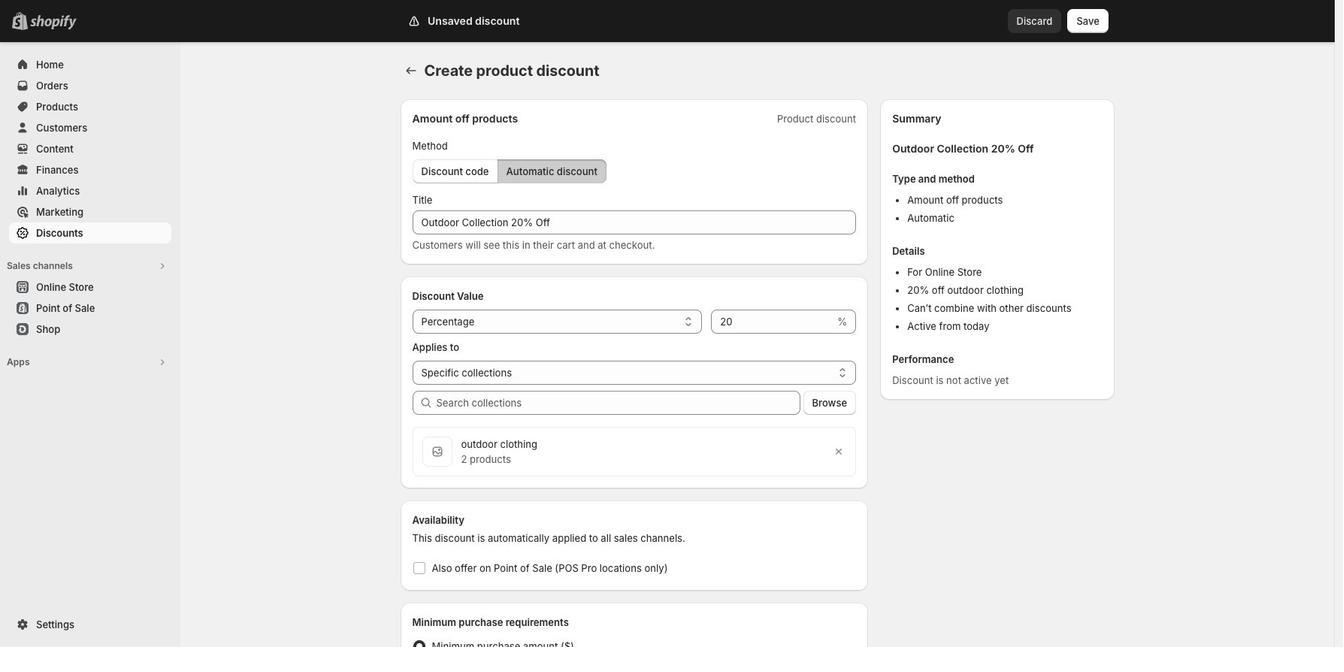 Task type: locate. For each thing, give the bounding box(es) containing it.
None text field
[[412, 210, 856, 234]]

None text field
[[711, 310, 834, 334]]

Search collections text field
[[436, 391, 800, 415]]

shopify image
[[30, 15, 77, 30]]



Task type: vqa. For each thing, say whether or not it's contained in the screenshot.
Dialog
no



